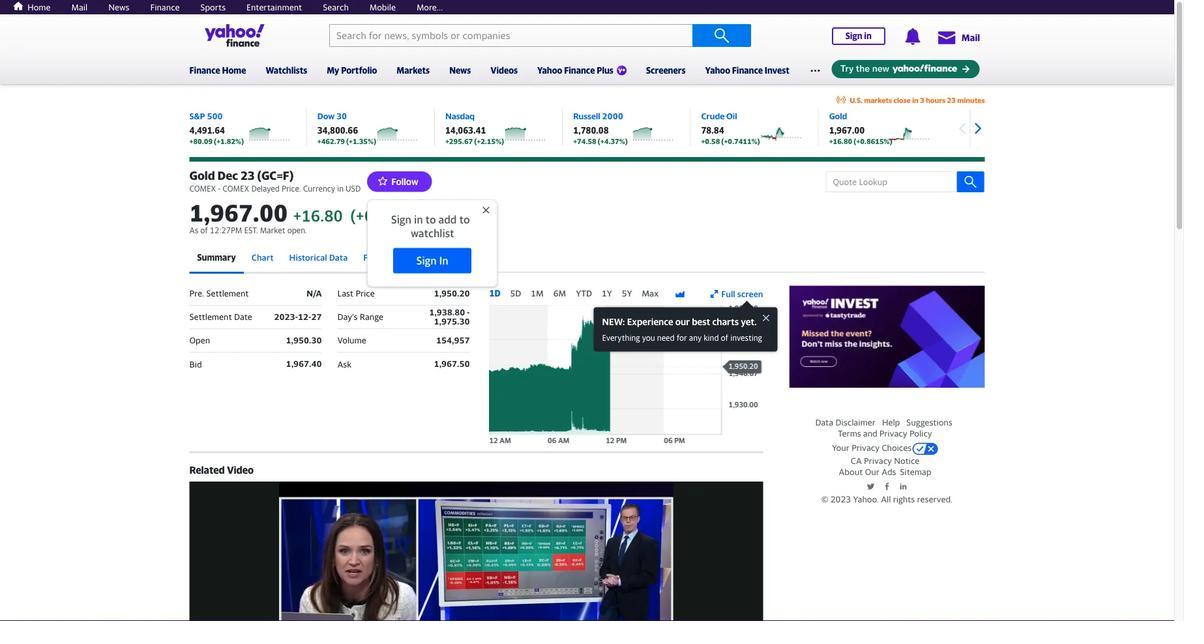 Task type: describe. For each thing, give the bounding box(es) containing it.
my portfolio
[[327, 65, 377, 75]]

of inside (+0.86%) as of  12:27pm est. market open.
[[200, 226, 208, 235]]

1,950.30
[[286, 335, 322, 346]]

tab list containing 1d
[[489, 288, 665, 298]]

1,938.80
[[429, 307, 465, 318]]

yahoo finance plus link
[[537, 57, 627, 84]]

5d
[[510, 288, 521, 298]]

plus
[[597, 65, 614, 75]]

mobile link
[[370, 2, 396, 12]]

ads
[[882, 467, 896, 477]]

summary
[[197, 252, 236, 262]]

my portfolio link
[[327, 57, 377, 82]]

next image
[[968, 119, 988, 138]]

dec
[[217, 168, 238, 183]]

ytd button
[[576, 288, 592, 298]]

finance left plus
[[564, 65, 595, 75]]

nasdaq
[[445, 111, 475, 121]]

invest
[[765, 65, 789, 75]]

day's range
[[337, 312, 383, 322]]

ca
[[851, 456, 862, 466]]

bid
[[189, 359, 202, 369]]

0 vertical spatial settlement
[[206, 288, 249, 298]]

follow on facebook image
[[883, 482, 891, 491]]

videos link
[[491, 57, 518, 82]]

finance link
[[150, 2, 180, 12]]

1 vertical spatial mail
[[962, 32, 980, 43]]

market
[[260, 226, 285, 235]]

ca privacy notice about our ads sitemap
[[839, 456, 931, 477]]

search link
[[323, 2, 349, 12]]

videos
[[491, 65, 518, 75]]

privacy for notice
[[864, 456, 892, 466]]

settlement date
[[189, 312, 252, 322]]

+80.09
[[189, 137, 213, 145]]

0 horizontal spatial search image
[[714, 28, 730, 43]]

yahoo for yahoo finance invest
[[705, 65, 730, 75]]

watchlists
[[266, 65, 307, 75]]

more...
[[417, 2, 443, 12]]

gold for dec
[[189, 168, 215, 183]]

sign in link
[[832, 27, 885, 45]]

1 vertical spatial news
[[449, 65, 471, 75]]

yahoo finance invest link
[[705, 57, 789, 82]]

russell 2000 1,780.08 +74.58 (+4.37%)
[[573, 111, 628, 145]]

finance up s&p 500 link
[[189, 65, 220, 75]]

Search for news, symbols or companies text field
[[329, 24, 692, 47]]

154,957
[[436, 335, 470, 346]]

+462.79
[[317, 137, 345, 145]]

0 vertical spatial home
[[27, 2, 51, 12]]

follow on linkedin image
[[899, 482, 908, 491]]

1,975.30
[[434, 317, 470, 327]]

close image
[[480, 204, 492, 216]]

© 2023 yahoo. all rights reserved.
[[821, 494, 953, 504]]

in inside sign in to add to watchlist
[[414, 213, 423, 226]]

ca privacy notice link
[[851, 456, 920, 466]]

premium yahoo finance logo image
[[617, 65, 627, 75]]

need
[[657, 333, 675, 342]]

12-
[[298, 312, 311, 322]]

home link
[[9, 1, 51, 12]]

(+1.35%)
[[346, 137, 376, 145]]

pre.
[[189, 288, 204, 298]]

of inside new: experience our best charts yet. everything you need for any kind of investing
[[721, 333, 728, 342]]

data inside 'data disclaimer help suggestions terms and privacy policy'
[[815, 418, 833, 428]]

oil
[[726, 111, 737, 121]]

sitemap
[[900, 467, 931, 477]]

u.s.
[[850, 96, 863, 104]]

day's
[[337, 312, 358, 322]]

trendarea chart of gc=f image
[[489, 305, 763, 445]]

1 horizontal spatial 23
[[947, 96, 956, 104]]

screeners link
[[646, 57, 686, 82]]

gold dec 23 (gc=f) comex - comex delayed price. currency in usd
[[189, 168, 361, 193]]

1m
[[531, 288, 544, 298]]

last
[[337, 288, 353, 298]]

nasdaq 14,063.41 +295.67 (+2.15%)
[[445, 111, 504, 145]]

23 inside "gold dec 23 (gc=f) comex - comex delayed price. currency in usd"
[[241, 168, 255, 183]]

any
[[689, 333, 702, 342]]

0 vertical spatial mail link
[[71, 2, 88, 12]]

yahoo for yahoo finance plus
[[537, 65, 562, 75]]

usd
[[346, 184, 361, 193]]

yahoo finance plus
[[537, 65, 614, 75]]

6m
[[553, 288, 566, 298]]

russell 2000 link
[[573, 111, 623, 121]]

ask
[[337, 359, 352, 369]]

disclaimer
[[836, 418, 876, 428]]

choices
[[882, 443, 912, 453]]

watchlists link
[[266, 57, 307, 82]]

sitemap link
[[900, 467, 931, 477]]

1,967.00 inside the gold 1,967.00 +16.80 (+0.8615%)
[[829, 125, 865, 135]]

finance left sports
[[150, 2, 180, 12]]

more... link
[[417, 2, 443, 12]]

privacy policy link
[[879, 429, 932, 439]]

screen
[[737, 289, 763, 299]]

(+0.7411%)
[[721, 137, 760, 145]]

1y
[[602, 288, 612, 298]]

crude
[[701, 111, 725, 121]]

+74.58
[[573, 137, 596, 145]]

privacy inside 'data disclaimer help suggestions terms and privacy policy'
[[879, 429, 907, 439]]

follow on twitter image
[[867, 482, 875, 491]]

2000
[[602, 111, 623, 121]]

(+0.8615%)
[[854, 137, 892, 145]]

5y button
[[622, 288, 632, 298]]

notifications image
[[904, 28, 921, 45]]

1 vertical spatial settlement
[[189, 312, 232, 322]]

2 comex from the left
[[223, 184, 249, 193]]

sign for sign in to add to watchlist
[[391, 213, 411, 226]]

1,967.00 +16.80
[[189, 198, 343, 227]]

video
[[227, 464, 254, 476]]

my
[[327, 65, 339, 75]]

open
[[189, 335, 210, 346]]



Task type: vqa. For each thing, say whether or not it's contained in the screenshot.


Task type: locate. For each thing, give the bounding box(es) containing it.
reserved.
[[917, 494, 953, 504]]

mail link right home link
[[71, 2, 88, 12]]

yet.
[[741, 316, 757, 327]]

sign inside sign in to add to watchlist
[[391, 213, 411, 226]]

14,063.41
[[445, 125, 486, 135]]

1 horizontal spatial comex
[[223, 184, 249, 193]]

0 vertical spatial -
[[218, 184, 221, 193]]

player iframe element
[[189, 482, 763, 621]]

1 vertical spatial -
[[467, 307, 470, 318]]

2023
[[830, 494, 851, 504]]

0 vertical spatial 1,967.00
[[829, 125, 865, 135]]

section containing data disclaimer
[[789, 286, 985, 512]]

0 vertical spatial tab list
[[189, 243, 985, 274]]

policy
[[910, 429, 932, 439]]

finance
[[150, 2, 180, 12], [189, 65, 220, 75], [564, 65, 595, 75], [732, 65, 763, 75]]

0 horizontal spatial 1,967.00
[[189, 198, 288, 227]]

0 vertical spatial privacy
[[879, 429, 907, 439]]

(gc=f)
[[257, 168, 294, 183]]

0 vertical spatial news link
[[108, 2, 129, 12]]

0 horizontal spatial 23
[[241, 168, 255, 183]]

currency
[[303, 184, 335, 193]]

- inside "gold dec 23 (gc=f) comex - comex delayed price. currency in usd"
[[218, 184, 221, 193]]

34,800.66
[[317, 125, 358, 135]]

1 horizontal spatial mail
[[962, 32, 980, 43]]

1 vertical spatial +16.80
[[293, 206, 343, 225]]

1 horizontal spatial yahoo
[[705, 65, 730, 75]]

tab list containing summary
[[189, 243, 985, 274]]

crude oil link
[[701, 111, 737, 121]]

in left usd
[[337, 184, 344, 193]]

in up watchlist on the left of the page
[[414, 213, 423, 226]]

1 comex from the left
[[189, 184, 216, 193]]

1 vertical spatial tab list
[[489, 288, 665, 298]]

1 horizontal spatial search image
[[964, 175, 977, 188]]

1 horizontal spatial news link
[[449, 57, 471, 82]]

0 horizontal spatial -
[[218, 184, 221, 193]]

1 vertical spatial search image
[[964, 175, 977, 188]]

news left videos at the left top of page
[[449, 65, 471, 75]]

privacy down help
[[879, 429, 907, 439]]

gold inside the gold 1,967.00 +16.80 (+0.8615%)
[[829, 111, 847, 121]]

gold inside "gold dec 23 (gc=f) comex - comex delayed price. currency in usd"
[[189, 168, 215, 183]]

0 vertical spatial news
[[108, 2, 129, 12]]

chart type image
[[675, 289, 685, 299]]

1 to from the left
[[425, 213, 436, 226]]

mail link
[[71, 2, 88, 12], [937, 25, 980, 49]]

yahoo right videos at the left top of page
[[537, 65, 562, 75]]

in inside "gold dec 23 (gc=f) comex - comex delayed price. currency in usd"
[[337, 184, 344, 193]]

minutes
[[957, 96, 985, 104]]

1 vertical spatial sign
[[391, 213, 411, 226]]

comex
[[189, 184, 216, 193], [223, 184, 249, 193]]

1 vertical spatial news link
[[449, 57, 471, 82]]

chart link
[[244, 243, 281, 274]]

help link
[[882, 418, 900, 428]]

+16.80 up "open."
[[293, 206, 343, 225]]

1 horizontal spatial 1,967.00
[[829, 125, 865, 135]]

0 horizontal spatial comex
[[189, 184, 216, 193]]

1 horizontal spatial home
[[222, 65, 246, 75]]

settlement down pre. settlement
[[189, 312, 232, 322]]

0 horizontal spatial sign
[[391, 213, 411, 226]]

portfolio
[[341, 65, 377, 75]]

sign in to add to watchlist
[[391, 213, 470, 239]]

terms link
[[838, 429, 861, 439]]

gold for 1,967.00
[[829, 111, 847, 121]]

1 yahoo from the left
[[537, 65, 562, 75]]

futures link
[[356, 243, 401, 274]]

sign for sign in
[[845, 31, 862, 41]]

1 horizontal spatial +16.80
[[829, 137, 852, 145]]

data right historical at the left top
[[329, 252, 348, 262]]

sign left the notifications image
[[845, 31, 862, 41]]

0 horizontal spatial yahoo
[[537, 65, 562, 75]]

0 horizontal spatial gold
[[189, 168, 215, 183]]

privacy down and
[[852, 443, 880, 453]]

your privacy choices link
[[832, 443, 938, 456]]

news link left finance link at the left of page
[[108, 2, 129, 12]]

1,780.08
[[573, 125, 609, 135]]

follow button
[[367, 171, 432, 192]]

mail link right the notifications image
[[937, 25, 980, 49]]

sign left in
[[416, 254, 437, 267]]

of right the kind
[[721, 333, 728, 342]]

missed the event? image
[[789, 286, 985, 388]]

yahoo up crude oil link
[[705, 65, 730, 75]]

historical data
[[289, 252, 348, 262]]

0 vertical spatial 23
[[947, 96, 956, 104]]

s&p 500 link
[[189, 111, 223, 121]]

markets
[[864, 96, 892, 104]]

to
[[425, 213, 436, 226], [459, 213, 470, 226]]

pre. settlement
[[189, 288, 249, 298]]

tab list
[[189, 243, 985, 274], [489, 288, 665, 298]]

about
[[839, 467, 863, 477]]

0 vertical spatial search image
[[714, 28, 730, 43]]

finance home
[[189, 65, 246, 75]]

1 horizontal spatial of
[[721, 333, 728, 342]]

entertainment link
[[246, 2, 302, 12]]

2 vertical spatial sign
[[416, 254, 437, 267]]

search image
[[714, 28, 730, 43], [964, 175, 977, 188]]

nasdaq link
[[445, 111, 475, 121]]

2 horizontal spatial sign
[[845, 31, 862, 41]]

0 horizontal spatial +16.80
[[293, 206, 343, 225]]

1 vertical spatial data
[[815, 418, 833, 428]]

5y
[[622, 288, 632, 298]]

- right 1,938.80 at the left of page
[[467, 307, 470, 318]]

1,967.00 down gold link
[[829, 125, 865, 135]]

0 vertical spatial of
[[200, 226, 208, 235]]

dow
[[317, 111, 335, 121]]

1 vertical spatial home
[[222, 65, 246, 75]]

futures
[[363, 252, 393, 262]]

78.84
[[701, 125, 724, 135]]

1 horizontal spatial data
[[815, 418, 833, 428]]

max button
[[642, 288, 659, 298]]

as
[[189, 226, 198, 235]]

search image up yahoo finance invest link
[[714, 28, 730, 43]]

comex up as
[[189, 184, 216, 193]]

30
[[336, 111, 347, 121]]

sign
[[845, 31, 862, 41], [391, 213, 411, 226], [416, 254, 437, 267]]

new: experience our best charts yet. everything you need for any kind of investing
[[602, 316, 762, 342]]

1 vertical spatial mail link
[[937, 25, 980, 49]]

1y button
[[602, 288, 612, 298]]

sign for sign in
[[416, 254, 437, 267]]

+16.80 down gold link
[[829, 137, 852, 145]]

date
[[234, 312, 252, 322]]

1 vertical spatial of
[[721, 333, 728, 342]]

finance left invest
[[732, 65, 763, 75]]

suggestions link
[[907, 418, 952, 428]]

0 horizontal spatial data
[[329, 252, 348, 262]]

home
[[27, 2, 51, 12], [222, 65, 246, 75]]

1 horizontal spatial news
[[449, 65, 471, 75]]

1 horizontal spatial sign
[[416, 254, 437, 267]]

- down dec at top
[[218, 184, 221, 193]]

©
[[821, 494, 828, 504]]

of right as
[[200, 226, 208, 235]]

0 vertical spatial data
[[329, 252, 348, 262]]

1,967.50
[[434, 359, 470, 369]]

all
[[881, 494, 891, 504]]

experience
[[627, 316, 673, 327]]

summary link
[[189, 243, 244, 274]]

1 vertical spatial 23
[[241, 168, 255, 183]]

+16.80 inside the gold 1,967.00 +16.80 (+0.8615%)
[[829, 137, 852, 145]]

u.s. markets close in 3 hours 23 minutes
[[850, 96, 985, 104]]

1,967.00
[[829, 125, 865, 135], [189, 198, 288, 227]]

23 right dec at top
[[241, 168, 255, 183]]

search
[[323, 2, 349, 12]]

and
[[863, 429, 877, 439]]

1,950.20
[[434, 288, 470, 298]]

1 vertical spatial gold
[[189, 168, 215, 183]]

0 vertical spatial mail
[[71, 2, 88, 12]]

previous image
[[952, 119, 972, 138]]

yahoo.
[[853, 494, 879, 504]]

settlement up settlement date
[[206, 288, 249, 298]]

1 horizontal spatial -
[[467, 307, 470, 318]]

news left finance link at the left of page
[[108, 2, 129, 12]]

2 vertical spatial privacy
[[864, 456, 892, 466]]

0 horizontal spatial news link
[[108, 2, 129, 12]]

Quote Lookup text field
[[826, 171, 985, 192]]

2 to from the left
[[459, 213, 470, 226]]

to up watchlist on the left of the page
[[425, 213, 436, 226]]

everything
[[602, 333, 640, 342]]

mail right the notifications image
[[962, 32, 980, 43]]

1 horizontal spatial gold
[[829, 111, 847, 121]]

your
[[832, 443, 849, 453]]

1 vertical spatial privacy
[[852, 443, 880, 453]]

privacy up our
[[864, 456, 892, 466]]

+16.80 inside 1,967.00 +16.80
[[293, 206, 343, 225]]

(+0.86%) as of  12:27pm est. market open.
[[189, 206, 415, 235]]

russell
[[573, 111, 600, 121]]

2 yahoo from the left
[[705, 65, 730, 75]]

0 horizontal spatial to
[[425, 213, 436, 226]]

0 vertical spatial gold
[[829, 111, 847, 121]]

+295.67
[[445, 137, 473, 145]]

0 horizontal spatial of
[[200, 226, 208, 235]]

0 horizontal spatial mail link
[[71, 2, 88, 12]]

open.
[[287, 226, 307, 235]]

yahoo
[[537, 65, 562, 75], [705, 65, 730, 75]]

-
[[218, 184, 221, 193], [467, 307, 470, 318]]

search image down next image on the right top of page
[[964, 175, 977, 188]]

23 right hours
[[947, 96, 956, 104]]

kind
[[704, 333, 719, 342]]

23
[[947, 96, 956, 104], [241, 168, 255, 183]]

price
[[356, 288, 375, 298]]

- inside 1,938.80 - 1,975.30
[[467, 307, 470, 318]]

investing
[[730, 333, 762, 342]]

max
[[642, 288, 659, 298]]

1 vertical spatial 1,967.00
[[189, 198, 288, 227]]

1 horizontal spatial to
[[459, 213, 470, 226]]

data up your
[[815, 418, 833, 428]]

1,967.00 down delayed
[[189, 198, 288, 227]]

to right add on the left of the page
[[459, 213, 470, 226]]

in left 3
[[912, 96, 919, 104]]

data disclaimer help suggestions terms and privacy policy
[[815, 418, 952, 439]]

in
[[864, 31, 872, 41], [912, 96, 919, 104], [337, 184, 344, 193], [414, 213, 423, 226]]

0 horizontal spatial mail
[[71, 2, 88, 12]]

gold link
[[829, 111, 847, 121]]

section
[[789, 286, 985, 512]]

privacy for choices
[[852, 443, 880, 453]]

sign in
[[845, 31, 872, 41]]

1 horizontal spatial mail link
[[937, 25, 980, 49]]

privacy inside "ca privacy notice about our ads sitemap"
[[864, 456, 892, 466]]

sign up watchlist on the left of the page
[[391, 213, 411, 226]]

close image
[[760, 312, 772, 324]]

in left the notifications image
[[864, 31, 872, 41]]

1m button
[[531, 288, 544, 298]]

follow
[[391, 176, 418, 187]]

news link left videos link
[[449, 57, 471, 82]]

0 horizontal spatial news
[[108, 2, 129, 12]]

full screen
[[721, 289, 763, 299]]

mail right home link
[[71, 2, 88, 12]]

hours
[[926, 96, 946, 104]]

full
[[721, 289, 735, 299]]

chart
[[252, 252, 274, 262]]

your privacy choices
[[832, 443, 912, 453]]

best
[[692, 316, 710, 327]]

try the new yahoo finance image
[[832, 60, 980, 78]]

(+4.37%)
[[598, 137, 628, 145]]

suggestions
[[907, 418, 952, 428]]

related
[[189, 464, 225, 476]]

0 vertical spatial sign
[[845, 31, 862, 41]]

0 horizontal spatial home
[[27, 2, 51, 12]]

comex down dec at top
[[223, 184, 249, 193]]

0 vertical spatial +16.80
[[829, 137, 852, 145]]



